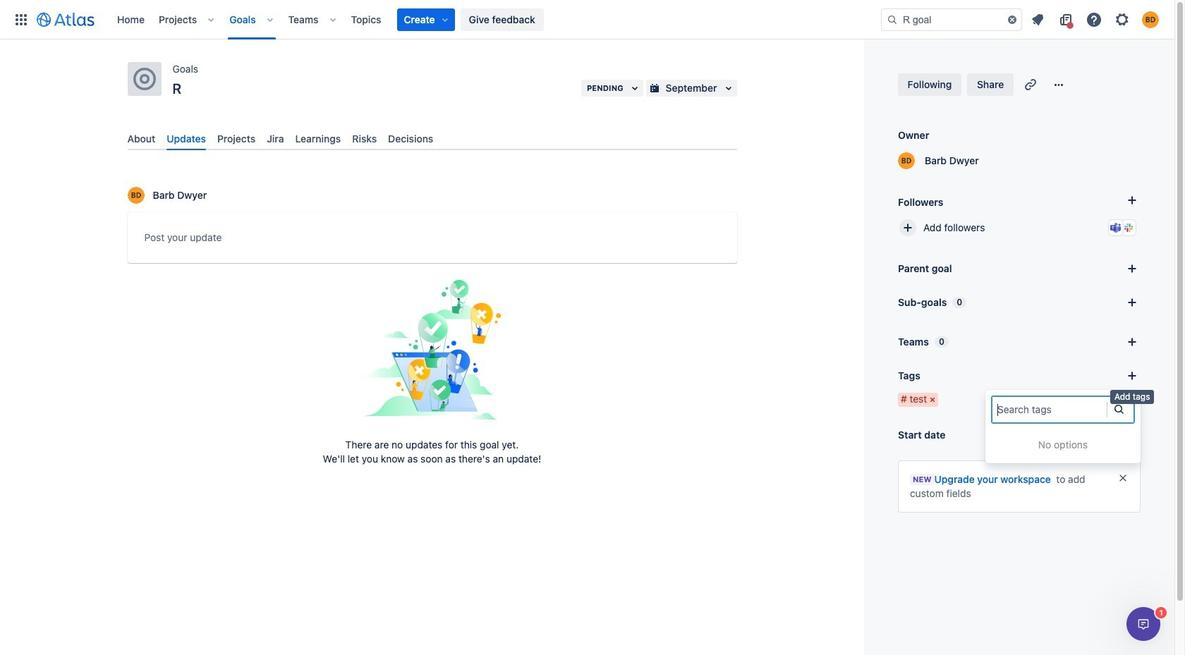 Task type: locate. For each thing, give the bounding box(es) containing it.
tooltip
[[1111, 390, 1155, 404]]

close tag image
[[928, 395, 939, 406]]

more icon image
[[1051, 76, 1068, 93]]

help image
[[1086, 11, 1103, 28]]

banner
[[0, 0, 1175, 40]]

msteams logo showing  channels are connected to this goal image
[[1111, 222, 1122, 234]]

dialog
[[1127, 608, 1161, 642]]

clear search session image
[[1007, 14, 1019, 25]]

slack logo showing nan channels are connected to this goal image
[[1124, 222, 1135, 234]]

tab list
[[122, 127, 743, 150]]

Main content area, start typing to enter text. text field
[[144, 230, 720, 251]]

switch to... image
[[13, 11, 30, 28]]

account image
[[1143, 11, 1160, 28]]

add tag image
[[1125, 368, 1141, 385]]

open image
[[1111, 401, 1128, 418]]

settings image
[[1115, 11, 1132, 28]]

None search field
[[882, 8, 1023, 31]]

Search field
[[882, 8, 1023, 31]]



Task type: vqa. For each thing, say whether or not it's contained in the screenshot.
Read tweet-sized updates to get context and understand what happened last month 'image'
no



Task type: describe. For each thing, give the bounding box(es) containing it.
search image
[[887, 14, 899, 25]]

add team image
[[1125, 334, 1141, 351]]

close banner image
[[1118, 473, 1129, 484]]

add a follower image
[[1125, 192, 1141, 209]]

top element
[[8, 0, 882, 39]]

Search tags text field
[[998, 403, 1001, 417]]

add follower image
[[900, 220, 917, 236]]

notifications image
[[1030, 11, 1047, 28]]

goal icon image
[[133, 68, 156, 90]]



